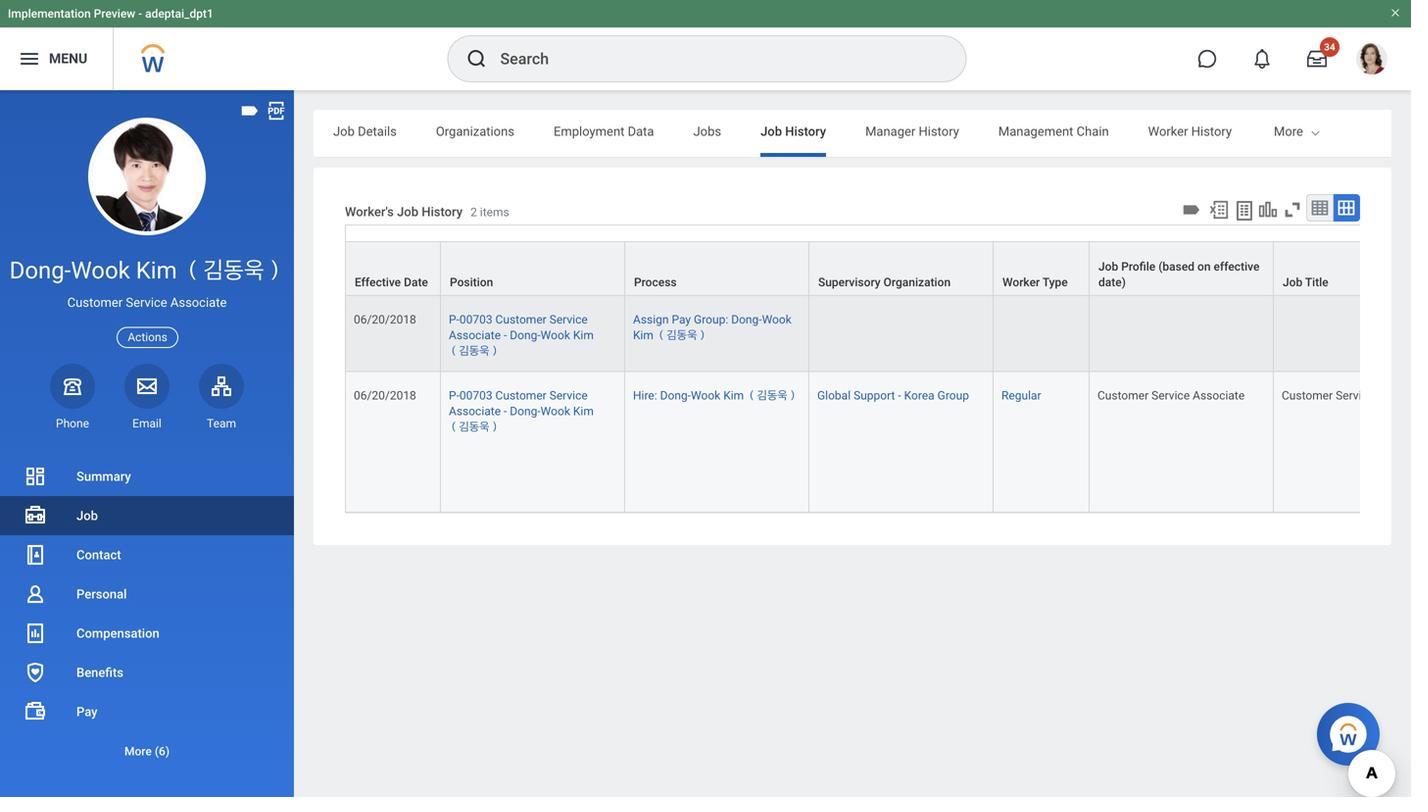 Task type: locate. For each thing, give the bounding box(es) containing it.
process
[[634, 276, 677, 289]]

date
[[404, 276, 428, 289]]

2 00703 from the top
[[460, 389, 493, 402]]

0 horizontal spatial customer service associate
[[67, 295, 227, 310]]

view team image
[[210, 374, 233, 398]]

job link
[[0, 496, 294, 535]]

1 horizontal spatial worker
[[1149, 124, 1189, 139]]

contact image
[[24, 543, 47, 567]]

0 vertical spatial worker
[[1149, 124, 1189, 139]]

export to excel image
[[1209, 199, 1230, 221]]

worker type
[[1003, 276, 1068, 289]]

job left title
[[1283, 276, 1303, 289]]

1 horizontal spatial more
[[1274, 124, 1304, 139]]

management chain
[[999, 124, 1109, 139]]

-
[[138, 7, 142, 21], [504, 329, 507, 342], [898, 389, 902, 402], [504, 404, 507, 418]]

inbox large image
[[1308, 49, 1327, 69]]

position button
[[441, 242, 624, 295]]

1 vertical spatial more
[[124, 745, 152, 758]]

mail image
[[135, 374, 159, 398]]

email
[[132, 416, 162, 430]]

pay inside assign pay group: dong-wook kim （김동욱）
[[672, 313, 691, 327]]

2 p-00703 customer service associate - dong-wook kim （김동욱） from the top
[[449, 389, 594, 434]]

row
[[345, 241, 1412, 298], [345, 296, 1412, 372], [345, 372, 1412, 512]]

1 vertical spatial customer service associate
[[1098, 389, 1245, 402]]

cell
[[810, 296, 994, 372], [994, 296, 1090, 372], [1090, 296, 1274, 372], [1274, 296, 1412, 372]]

job inside "job profile (based on effective date)"
[[1099, 260, 1119, 274]]

1 horizontal spatial pay
[[672, 313, 691, 327]]

3 cell from the left
[[1090, 296, 1274, 372]]

management
[[999, 124, 1074, 139]]

job up contact
[[76, 508, 98, 523]]

- inside menu banner
[[138, 7, 142, 21]]

job left details
[[333, 124, 355, 139]]

1 vertical spatial 00703
[[460, 389, 493, 402]]

wook inside hire: dong-wook kim （김동욱） link
[[691, 389, 721, 402]]

personal
[[76, 587, 127, 601]]

wook inside assign pay group: dong-wook kim （김동욱）
[[762, 313, 792, 327]]

more for more
[[1274, 124, 1304, 139]]

more
[[1274, 124, 1304, 139], [124, 745, 152, 758]]

organizations
[[436, 124, 515, 139]]

p-00703 customer service associate - dong-wook kim （김동욱） link
[[449, 309, 594, 358], [449, 385, 594, 434]]

pay inside navigation pane region
[[76, 704, 98, 719]]

Search Workday  search field
[[500, 37, 926, 80]]

job inside popup button
[[1283, 276, 1303, 289]]

email button
[[125, 363, 170, 431]]

history for worker history
[[1192, 124, 1232, 139]]

summary image
[[24, 465, 47, 488]]

1 p-00703 customer service associate - dong-wook kim （김동욱） from the top
[[449, 313, 594, 358]]

assign pay group: dong-wook kim （김동욱） link
[[633, 309, 792, 342]]

menu button
[[0, 27, 113, 90]]

export to worksheets image
[[1233, 199, 1257, 223]]

p-00703 customer service associate - dong-wook kim （김동욱） for 3rd row
[[449, 389, 594, 434]]

team link
[[199, 363, 244, 431]]

history left 2
[[422, 204, 463, 219]]

details
[[358, 124, 397, 139]]

job for job history
[[761, 124, 782, 139]]

worker left type
[[1003, 276, 1040, 289]]

wook
[[71, 256, 130, 284], [762, 313, 792, 327], [541, 329, 570, 342], [691, 389, 721, 402], [541, 404, 570, 418]]

1 vertical spatial p-00703 customer service associate - dong-wook kim （김동욱） link
[[449, 385, 594, 434]]

0 vertical spatial p-00703 customer service associate - dong-wook kim （김동욱）
[[449, 313, 594, 358]]

pay down benefits
[[76, 704, 98, 719]]

pay left group:
[[672, 313, 691, 327]]

timeline
[[1272, 124, 1320, 139]]

34
[[1325, 41, 1336, 53]]

1 vertical spatial p-
[[449, 389, 460, 402]]

hire: dong-wook kim （김동욱） link
[[633, 385, 798, 402]]

dong- inside navigation pane region
[[9, 256, 71, 284]]

phone image
[[59, 374, 86, 398]]

cell down organization
[[810, 296, 994, 372]]

1 row from the top
[[345, 241, 1412, 298]]

0 horizontal spatial pay
[[76, 704, 98, 719]]

1 06/20/2018 from the top
[[354, 313, 416, 327]]

assign pay group: dong-wook kim （김동욱）
[[633, 313, 792, 342]]

summary
[[76, 469, 131, 484]]

list
[[0, 457, 294, 771]]

dong-
[[9, 256, 71, 284], [732, 313, 762, 327], [510, 329, 541, 342], [660, 389, 691, 402], [510, 404, 541, 418]]

expand table image
[[1337, 198, 1357, 218]]

job
[[333, 124, 355, 139], [761, 124, 782, 139], [397, 204, 419, 219], [1099, 260, 1119, 274], [1283, 276, 1303, 289], [76, 508, 98, 523]]

p- for 3rd row
[[449, 389, 460, 402]]

1 vertical spatial worker
[[1003, 276, 1040, 289]]

benefits image
[[24, 661, 47, 684]]

regular link
[[1002, 385, 1042, 402]]

profile logan mcneil image
[[1357, 43, 1388, 79]]

kim
[[136, 256, 177, 284], [573, 329, 594, 342], [633, 329, 654, 342], [724, 389, 744, 402], [573, 404, 594, 418]]

customer service associate
[[67, 295, 227, 310], [1098, 389, 1245, 402]]

phone
[[56, 416, 89, 430]]

1 p-00703 customer service associate - dong-wook kim （김동욱） link from the top
[[449, 309, 594, 358]]

0 vertical spatial pay
[[672, 313, 691, 327]]

1 vertical spatial p-00703 customer service associate - dong-wook kim （김동욱）
[[449, 389, 594, 434]]

worker for worker history
[[1149, 124, 1189, 139]]

row containing job profile (based on effective date)
[[345, 241, 1412, 298]]

position
[[450, 276, 493, 289]]

0 vertical spatial customer service associate
[[67, 295, 227, 310]]

1 horizontal spatial customer service associate
[[1098, 389, 1245, 402]]

associ
[[1377, 389, 1412, 402]]

job profile (based on effective date)
[[1099, 260, 1260, 289]]

00703 for 3rd row
[[460, 389, 493, 402]]

more left (6)
[[124, 745, 152, 758]]

history up export to excel image
[[1192, 124, 1232, 139]]

00703
[[460, 313, 493, 327], [460, 389, 493, 402]]

0 vertical spatial p-00703 customer service associate - dong-wook kim （김동욱） link
[[449, 309, 594, 358]]

1 vertical spatial pay
[[76, 704, 98, 719]]

employment data
[[554, 124, 654, 139]]

worker's
[[345, 204, 394, 219]]

1 p- from the top
[[449, 313, 460, 327]]

items
[[480, 205, 509, 219]]

2 row from the top
[[345, 296, 1412, 372]]

2 p- from the top
[[449, 389, 460, 402]]

worker
[[1149, 124, 1189, 139], [1003, 276, 1040, 289]]

worker inside popup button
[[1003, 276, 1040, 289]]

job right jobs
[[761, 124, 782, 139]]

0 horizontal spatial worker
[[1003, 276, 1040, 289]]

close environment banner image
[[1390, 7, 1402, 19]]

0 vertical spatial p-
[[449, 313, 460, 327]]

additiona
[[1359, 124, 1412, 139]]

customer service associ
[[1282, 389, 1412, 402]]

supervisory
[[819, 276, 881, 289]]

history left the manager
[[785, 124, 826, 139]]

implementation preview -   adeptai_dpt1
[[8, 7, 214, 21]]

global support - korea group link
[[818, 385, 970, 402]]

type
[[1043, 276, 1068, 289]]

job right worker's
[[397, 204, 419, 219]]

p-
[[449, 313, 460, 327], [449, 389, 460, 402]]

job inside navigation pane region
[[76, 508, 98, 523]]

2 p-00703 customer service associate - dong-wook kim （김동욱） link from the top
[[449, 385, 594, 434]]

worker's job history 2 items
[[345, 204, 509, 219]]

contact
[[76, 548, 121, 562]]

customer
[[67, 295, 123, 310], [496, 313, 547, 327], [496, 389, 547, 402], [1098, 389, 1149, 402], [1282, 389, 1333, 402]]

- inside 'global support - korea group' "link"
[[898, 389, 902, 402]]

associate inside navigation pane region
[[170, 295, 227, 310]]

tag image
[[1181, 199, 1203, 221]]

0 vertical spatial 06/20/2018
[[354, 313, 416, 327]]

history for job history
[[785, 124, 826, 139]]

kim inside assign pay group: dong-wook kim （김동욱）
[[633, 329, 654, 342]]

hire: dong-wook kim （김동욱）
[[633, 389, 798, 402]]

customer inside navigation pane region
[[67, 295, 123, 310]]

toolbar
[[1178, 194, 1361, 225]]

06/20/2018
[[354, 313, 416, 327], [354, 389, 416, 402]]

job up date)
[[1099, 260, 1119, 274]]

history right the manager
[[919, 124, 960, 139]]

1 00703 from the top
[[460, 313, 493, 327]]

contact link
[[0, 535, 294, 574]]

1 vertical spatial 06/20/2018
[[354, 389, 416, 402]]

worker right chain at the right top of page
[[1149, 124, 1189, 139]]

more down 34 button
[[1274, 124, 1304, 139]]

p- for 2nd row from the bottom of the page
[[449, 313, 460, 327]]

0 horizontal spatial more
[[124, 745, 152, 758]]

menu banner
[[0, 0, 1412, 90]]

korea
[[904, 389, 935, 402]]

cell down worker type
[[994, 296, 1090, 372]]

job for job profile (based on effective date)
[[1099, 260, 1119, 274]]

job for job details
[[333, 124, 355, 139]]

regular
[[1002, 389, 1042, 402]]

more inside more (6) dropdown button
[[124, 745, 152, 758]]

more (6) button
[[0, 740, 294, 763]]

p-00703 customer service associate - dong-wook kim （김동욱）
[[449, 313, 594, 358], [449, 389, 594, 434]]

job history
[[761, 124, 826, 139]]

supervisory organization button
[[810, 242, 993, 295]]

cell down "job profile (based on effective date)"
[[1090, 296, 1274, 372]]

cell down title
[[1274, 296, 1412, 372]]

0 vertical spatial 00703
[[460, 313, 493, 327]]

service
[[126, 295, 167, 310], [550, 313, 588, 327], [550, 389, 588, 402], [1152, 389, 1190, 402], [1336, 389, 1375, 402]]

associate
[[170, 295, 227, 310], [449, 329, 501, 342], [1193, 389, 1245, 402], [449, 404, 501, 418]]

34 button
[[1296, 37, 1340, 80]]

0 vertical spatial more
[[1274, 124, 1304, 139]]

（김동욱） inside assign pay group: dong-wook kim （김동욱）
[[657, 329, 708, 342]]

tab list
[[314, 110, 1412, 157]]



Task type: vqa. For each thing, say whether or not it's contained in the screenshot.
Supervisory Organization 'popup button'
yes



Task type: describe. For each thing, give the bounding box(es) containing it.
phone dong-wook kim （김동욱） element
[[50, 416, 95, 431]]

dong-wook kim （김동욱）
[[9, 256, 285, 284]]

implementation
[[8, 7, 91, 21]]

search image
[[465, 47, 489, 71]]

(based
[[1159, 260, 1195, 274]]

4 cell from the left
[[1274, 296, 1412, 372]]

kim inside navigation pane region
[[136, 256, 177, 284]]

more (6) button
[[0, 731, 294, 771]]

title
[[1306, 276, 1329, 289]]

history for manager history
[[919, 124, 960, 139]]

pay image
[[24, 700, 47, 723]]

p-00703 customer service associate - dong-wook kim （김동욱） link for 2nd row from the bottom of the page
[[449, 309, 594, 358]]

customer service associate inside navigation pane region
[[67, 295, 227, 310]]

job details
[[333, 124, 397, 139]]

effective date
[[355, 276, 428, 289]]

dong- inside assign pay group: dong-wook kim （김동욱）
[[732, 313, 762, 327]]

(6)
[[155, 745, 170, 758]]

effective
[[1214, 260, 1260, 274]]

summary link
[[0, 457, 294, 496]]

on
[[1198, 260, 1211, 274]]

00703 for 2nd row from the bottom of the page
[[460, 313, 493, 327]]

team dong-wook kim （김동욱） element
[[199, 416, 244, 431]]

view worker - expand/collapse chart image
[[1258, 199, 1279, 221]]

more (6)
[[124, 745, 170, 758]]

list containing summary
[[0, 457, 294, 771]]

wook inside navigation pane region
[[71, 256, 130, 284]]

（김동욱） inside navigation pane region
[[183, 256, 285, 284]]

2 cell from the left
[[994, 296, 1090, 372]]

p-00703 customer service associate - dong-wook kim （김동욱） link for 3rd row
[[449, 385, 594, 434]]

assign
[[633, 313, 669, 327]]

tag image
[[239, 100, 261, 122]]

effective date button
[[346, 242, 440, 295]]

worker history
[[1149, 124, 1232, 139]]

table image
[[1311, 198, 1330, 218]]

manager
[[866, 124, 916, 139]]

hire:
[[633, 389, 657, 402]]

jobs
[[694, 124, 722, 139]]

tab list containing job details
[[314, 110, 1412, 157]]

pay link
[[0, 692, 294, 731]]

benefits
[[76, 665, 124, 680]]

view printable version (pdf) image
[[266, 100, 287, 122]]

effective
[[355, 276, 401, 289]]

compensation
[[76, 626, 160, 641]]

actions button
[[117, 327, 178, 348]]

data
[[628, 124, 654, 139]]

notifications large image
[[1253, 49, 1272, 69]]

actions
[[128, 330, 167, 344]]

personal image
[[24, 582, 47, 606]]

email dong-wook kim （김동욱） element
[[125, 416, 170, 431]]

compensation link
[[0, 614, 294, 653]]

supervisory organization
[[819, 276, 951, 289]]

p-00703 customer service associate - dong-wook kim （김동욱） for 2nd row from the bottom of the page
[[449, 313, 594, 358]]

3 row from the top
[[345, 372, 1412, 512]]

worker type button
[[994, 242, 1089, 295]]

global support - korea group
[[818, 389, 970, 402]]

worker for worker type
[[1003, 276, 1040, 289]]

job title
[[1283, 276, 1329, 289]]

process button
[[625, 242, 809, 295]]

1 cell from the left
[[810, 296, 994, 372]]

2
[[471, 205, 477, 219]]

group:
[[694, 313, 729, 327]]

compensation image
[[24, 622, 47, 645]]

phone button
[[50, 363, 95, 431]]

2 06/20/2018 from the top
[[354, 389, 416, 402]]

benefits link
[[0, 653, 294, 692]]

job image
[[24, 504, 47, 527]]

employment
[[554, 124, 625, 139]]

preview
[[94, 7, 135, 21]]

menu
[[49, 51, 87, 67]]

service inside navigation pane region
[[126, 295, 167, 310]]

global
[[818, 389, 851, 402]]

justify image
[[18, 47, 41, 71]]

personal link
[[0, 574, 294, 614]]

manager history
[[866, 124, 960, 139]]

job title button
[[1274, 242, 1412, 295]]

fullscreen image
[[1282, 199, 1304, 221]]

chain
[[1077, 124, 1109, 139]]

profile
[[1122, 260, 1156, 274]]

job for job title
[[1283, 276, 1303, 289]]

more for more (6)
[[124, 745, 152, 758]]

job profile (based on effective date) button
[[1090, 242, 1273, 295]]

team
[[207, 416, 236, 430]]

support
[[854, 389, 895, 402]]

adeptai_dpt1
[[145, 7, 214, 21]]

organization
[[884, 276, 951, 289]]

date)
[[1099, 276, 1126, 289]]

navigation pane region
[[0, 90, 294, 797]]

group
[[938, 389, 970, 402]]



